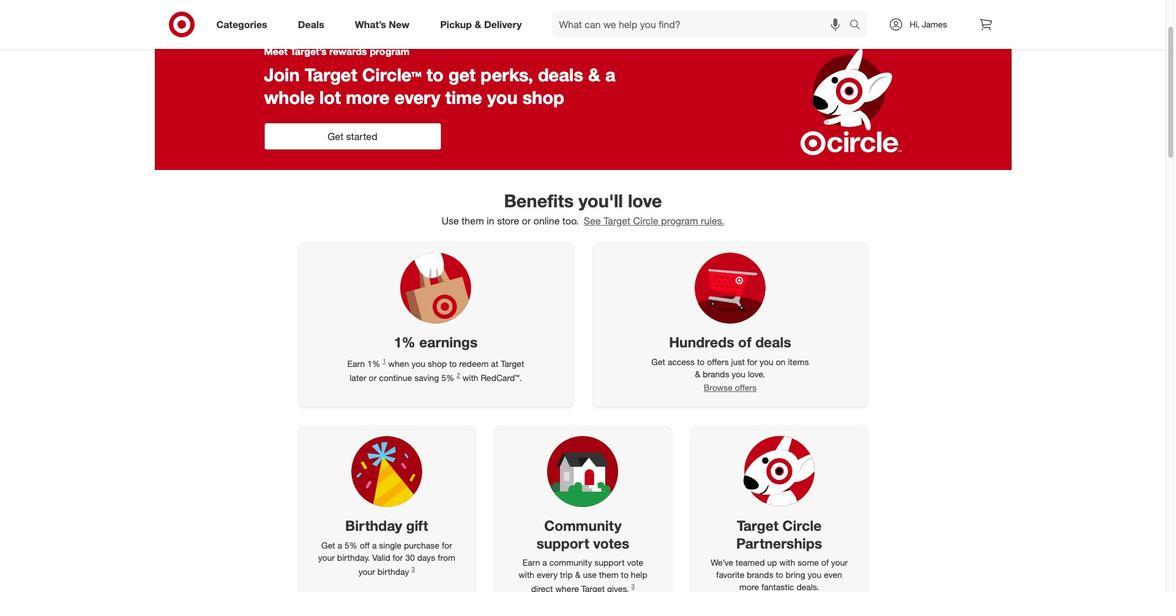 Task type: vqa. For each thing, say whether or not it's contained in the screenshot.
you within when you shop to redeem at Target later or continue saving 5%
yes



Task type: describe. For each thing, give the bounding box(es) containing it.
lot
[[320, 86, 341, 108]]

shop inside when you shop to redeem at target later or continue saving 5%
[[428, 358, 447, 369]]

from
[[438, 552, 455, 563]]

1 horizontal spatial your
[[359, 566, 375, 577]]

community
[[550, 558, 592, 568]]

james
[[922, 19, 947, 29]]

hundreds of deals get access to offers just for you on items & brands you love. browse offers
[[651, 334, 809, 393]]

continue
[[379, 372, 412, 383]]

1
[[383, 357, 386, 365]]

you inside target circle partnerships we've teamed up with some of your favorite brands to bring you even more fantastic deals.
[[808, 570, 822, 580]]

of
[[821, 558, 829, 568]]

every inside earn a community support vote with every trip & use them to help direct where target gives.
[[537, 570, 558, 580]]

what's new link
[[344, 11, 425, 38]]

fantastic
[[762, 582, 794, 593]]

circle™
[[362, 64, 422, 86]]

program inside meet target's rewards program join target circle™ to get perks, deals & a whole lot more every time you shop
[[370, 46, 410, 58]]

more inside meet target's rewards program join target circle™ to get perks, deals & a whole lot more every time you shop
[[346, 86, 390, 108]]

pickup
[[440, 18, 472, 30]]

birthday gift
[[345, 517, 428, 534]]

see target circle program rules. link
[[584, 214, 724, 228]]

started
[[346, 130, 378, 143]]

time
[[445, 86, 482, 108]]

or inside benefits you'll love use them in store or online too. see target circle program rules.
[[522, 215, 531, 227]]

access
[[668, 357, 695, 367]]

target circle partnerships we've teamed up with some of your favorite brands to bring you even more fantastic deals.
[[711, 517, 848, 593]]

earnings
[[419, 334, 478, 351]]

target inside target circle partnerships we've teamed up with some of your favorite brands to bring you even more fantastic deals.
[[737, 517, 779, 534]]

browse
[[704, 383, 733, 393]]

every inside meet target's rewards program join target circle™ to get perks, deals & a whole lot more every time you shop
[[395, 86, 440, 108]]

you inside when you shop to redeem at target later or continue saving 5%
[[412, 358, 425, 369]]

birthday
[[378, 566, 409, 577]]

2 with redcard™.
[[457, 371, 522, 383]]

2
[[457, 371, 460, 379]]

when
[[388, 358, 409, 369]]

up
[[767, 558, 777, 568]]

birthday
[[345, 517, 402, 534]]

use
[[442, 215, 459, 227]]

join
[[264, 64, 300, 86]]

shop inside meet target's rewards program join target circle™ to get perks, deals & a whole lot more every time you shop
[[523, 86, 564, 108]]

in
[[487, 215, 494, 227]]

redeem
[[459, 358, 489, 369]]

use
[[583, 570, 597, 580]]

& inside meet target's rewards program join target circle™ to get perks, deals & a whole lot more every time you shop
[[588, 64, 600, 86]]

hi,
[[910, 19, 920, 29]]

0 horizontal spatial for
[[393, 552, 403, 563]]

get
[[449, 64, 476, 86]]

1% earnings
[[394, 334, 478, 351]]

rules.
[[701, 215, 724, 227]]

too.
[[563, 215, 579, 227]]

purchase
[[404, 540, 440, 551]]

or inside when you shop to redeem at target later or continue saving 5%
[[369, 372, 377, 383]]

target inside earn a community support vote with every trip & use them to help direct where target gives.
[[581, 584, 605, 593]]

circle inside benefits you'll love use them in store or online too. see target circle program rules.
[[633, 215, 658, 227]]

browse offers link
[[704, 383, 757, 393]]

get for get started
[[328, 130, 344, 143]]

to inside when you shop to redeem at target later or continue saving 5%
[[449, 358, 457, 369]]

partnerships
[[736, 535, 822, 552]]

online
[[534, 215, 560, 227]]

program inside benefits you'll love use them in store or online too. see target circle program rules.
[[661, 215, 698, 227]]

support
[[595, 558, 625, 568]]

get a 5% off a single purchase for your birthday. valid for 30 days from your birthday
[[318, 540, 455, 577]]

whole
[[264, 86, 315, 108]]

a inside earn a community support vote with every trip & use them to help direct where target gives.
[[543, 558, 547, 568]]

circle inside target circle partnerships we've teamed up with some of your favorite brands to bring you even more fantastic deals.
[[783, 517, 822, 534]]

hundreds
[[669, 334, 734, 351]]

to inside "hundreds of deals get access to offers just for you on items & brands you love. browse offers"
[[697, 357, 705, 367]]

get started
[[328, 130, 378, 143]]

them inside earn a community support vote with every trip & use them to help direct where target gives.
[[599, 570, 619, 580]]

favorite
[[716, 570, 745, 580]]

help
[[631, 570, 647, 580]]

3 link for support votes
[[631, 583, 635, 590]]

gift
[[406, 517, 428, 534]]

3 link for gift
[[412, 565, 415, 573]]

deals.
[[797, 582, 819, 593]]

deals
[[298, 18, 324, 30]]

categories link
[[206, 11, 283, 38]]

1 horizontal spatial offers
[[735, 383, 757, 393]]

with inside "2 with redcard™."
[[463, 372, 478, 383]]

deals link
[[288, 11, 340, 38]]

items
[[788, 357, 809, 367]]

saving
[[415, 372, 439, 383]]

when you shop to redeem at target later or continue saving 5%
[[350, 358, 524, 383]]

brands
[[747, 570, 773, 580]]

0 vertical spatial offers
[[707, 357, 729, 367]]

where
[[555, 584, 579, 593]]

direct
[[531, 584, 553, 593]]

single
[[379, 540, 402, 551]]

bring
[[786, 570, 805, 580]]

earn a community support vote with every trip & use them to help direct where target gives.
[[519, 558, 647, 593]]



Task type: locate. For each thing, give the bounding box(es) containing it.
more down brands
[[739, 582, 759, 593]]

0 vertical spatial circle
[[633, 215, 658, 227]]

earn for earn a community support vote with every trip & use them to help direct where target gives.
[[523, 558, 540, 568]]

0 vertical spatial 3 link
[[412, 565, 415, 573]]

earn up later
[[347, 358, 365, 369]]

0 horizontal spatial program
[[370, 46, 410, 58]]

for
[[442, 540, 452, 551], [393, 552, 403, 563]]

0 horizontal spatial earn
[[347, 358, 365, 369]]

1 horizontal spatial earn
[[523, 558, 540, 568]]

1 vertical spatial offers
[[735, 383, 757, 393]]

0 vertical spatial with
[[463, 372, 478, 383]]

3 down 30 on the bottom of the page
[[412, 565, 415, 573]]

2 vertical spatial &
[[575, 570, 581, 580]]

your up even in the right bottom of the page
[[831, 558, 848, 568]]

a inside meet target's rewards program join target circle™ to get perks, deals & a whole lot more every time you shop
[[605, 64, 616, 86]]

get left started
[[328, 130, 344, 143]]

1 vertical spatial earn
[[523, 558, 540, 568]]

target right at at the bottom
[[501, 358, 524, 369]]

5%
[[441, 372, 454, 383], [345, 540, 358, 551]]

2 horizontal spatial your
[[831, 558, 848, 568]]

you inside meet target's rewards program join target circle™ to get perks, deals & a whole lot more every time you shop
[[487, 86, 518, 108]]

1 horizontal spatial with
[[519, 570, 534, 580]]

with up direct
[[519, 570, 534, 580]]

delivery
[[484, 18, 522, 30]]

just
[[731, 357, 745, 367]]

rewards
[[329, 46, 367, 58]]

0 horizontal spatial more
[[346, 86, 390, 108]]

valid
[[372, 552, 390, 563]]

vote
[[627, 558, 644, 568]]

your
[[318, 552, 335, 563], [831, 558, 848, 568], [359, 566, 375, 577]]

with inside target circle partnerships we've teamed up with some of your favorite brands to bring you even more fantastic deals.
[[780, 558, 795, 568]]

target down the use
[[581, 584, 605, 593]]

with up bring
[[780, 558, 795, 568]]

new
[[389, 18, 410, 30]]

0 horizontal spatial 5%
[[345, 540, 358, 551]]

target inside when you shop to redeem at target later or continue saving 5%
[[501, 358, 524, 369]]

0 vertical spatial 5%
[[441, 372, 454, 383]]

get for get a 5% off a single purchase for your birthday. valid for 30 days from your birthday
[[321, 540, 335, 551]]

every
[[395, 86, 440, 108], [537, 570, 558, 580]]

a
[[605, 64, 616, 86], [338, 540, 342, 551], [372, 540, 377, 551], [543, 558, 547, 568]]

& right the 'trip'
[[575, 570, 581, 580]]

1 vertical spatial for
[[393, 552, 403, 563]]

later
[[350, 372, 366, 383]]

with right the '2' link
[[463, 372, 478, 383]]

for up from
[[442, 540, 452, 551]]

2 link
[[457, 371, 460, 379]]

to left help
[[621, 570, 629, 580]]

earn inside earn a community support vote with every trip & use them to help direct where target gives.
[[523, 558, 540, 568]]

0 vertical spatial you
[[487, 86, 518, 108]]

1% left the 1
[[367, 358, 380, 369]]

a right deals
[[605, 64, 616, 86]]

2 horizontal spatial &
[[588, 64, 600, 86]]

1 horizontal spatial shop
[[523, 86, 564, 108]]

for you on
[[747, 357, 786, 367]]

& brands you love.
[[695, 369, 765, 379]]

redcard™.
[[481, 372, 522, 383]]

shop down deals
[[523, 86, 564, 108]]

0 vertical spatial or
[[522, 215, 531, 227]]

categories
[[216, 18, 267, 30]]

circle
[[633, 215, 658, 227], [783, 517, 822, 534]]

get started button
[[264, 123, 441, 150]]

community
[[544, 517, 622, 534]]

0 horizontal spatial circle
[[633, 215, 658, 227]]

1 vertical spatial 3
[[631, 583, 635, 590]]

target
[[305, 64, 357, 86], [604, 215, 631, 227], [501, 358, 524, 369], [737, 517, 779, 534], [581, 584, 605, 593]]

earn
[[347, 358, 365, 369], [523, 558, 540, 568]]

teamed
[[736, 558, 765, 568]]

you up 'saving'
[[412, 358, 425, 369]]

days
[[417, 552, 435, 563]]

target inside meet target's rewards program join target circle™ to get perks, deals & a whole lot more every time you shop
[[305, 64, 357, 86]]

search
[[844, 19, 874, 32]]

0 horizontal spatial offers
[[707, 357, 729, 367]]

& right pickup
[[475, 18, 481, 30]]

& right deals
[[588, 64, 600, 86]]

3 link down 30 on the bottom of the page
[[412, 565, 415, 573]]

to inside target circle partnerships we've teamed up with some of your favorite brands to bring you even more fantastic deals.
[[776, 570, 783, 580]]

get
[[328, 130, 344, 143], [651, 357, 665, 367], [321, 540, 335, 551]]

a right off
[[372, 540, 377, 551]]

target up lot
[[305, 64, 357, 86]]

2 vertical spatial you
[[808, 570, 822, 580]]

0 horizontal spatial 3
[[412, 565, 415, 573]]

for left 30 on the bottom of the page
[[393, 552, 403, 563]]

1 vertical spatial 5%
[[345, 540, 358, 551]]

0 vertical spatial for
[[442, 540, 452, 551]]

to left get
[[427, 64, 444, 86]]

1% inside earn 1% 1
[[367, 358, 380, 369]]

1 vertical spatial program
[[661, 215, 698, 227]]

0 vertical spatial earn
[[347, 358, 365, 369]]

target inside benefits you'll love use them in store or online too. see target circle program rules.
[[604, 215, 631, 227]]

even
[[824, 570, 842, 580]]

0 horizontal spatial 1%
[[367, 358, 380, 369]]

benefits you'll love use them in store or online too. see target circle program rules.
[[442, 190, 724, 227]]

3 for gift
[[412, 565, 415, 573]]

trip
[[560, 570, 573, 580]]

5% inside when you shop to redeem at target later or continue saving 5%
[[441, 372, 454, 383]]

pickup & delivery
[[440, 18, 522, 30]]

target's
[[290, 46, 327, 58]]

0 horizontal spatial you
[[412, 358, 425, 369]]

deals
[[538, 64, 583, 86]]

to up the '2' link
[[449, 358, 457, 369]]

target up partnerships
[[737, 517, 779, 534]]

0 vertical spatial every
[[395, 86, 440, 108]]

1 horizontal spatial them
[[599, 570, 619, 580]]

1 horizontal spatial every
[[537, 570, 558, 580]]

1 vertical spatial more
[[739, 582, 759, 593]]

target right see
[[604, 215, 631, 227]]

we've
[[711, 558, 733, 568]]

you
[[487, 86, 518, 108], [412, 358, 425, 369], [808, 570, 822, 580]]

1 horizontal spatial &
[[575, 570, 581, 580]]

circle up partnerships
[[783, 517, 822, 534]]

0 horizontal spatial every
[[395, 86, 440, 108]]

get inside "hundreds of deals get access to offers just for you on items & brands you love. browse offers"
[[651, 357, 665, 367]]

meet target's rewards program join target circle™ to get perks, deals & a whole lot more every time you shop
[[264, 46, 616, 108]]

support votes
[[537, 535, 629, 552]]

1 horizontal spatial program
[[661, 215, 698, 227]]

or right later
[[369, 372, 377, 383]]

earn up direct
[[523, 558, 540, 568]]

get left off
[[321, 540, 335, 551]]

every up direct
[[537, 570, 558, 580]]

2 vertical spatial with
[[519, 570, 534, 580]]

1 horizontal spatial you
[[487, 86, 518, 108]]

1 vertical spatial 1%
[[367, 358, 380, 369]]

some
[[798, 558, 819, 568]]

0 horizontal spatial &
[[475, 18, 481, 30]]

1 vertical spatial shop
[[428, 358, 447, 369]]

a up birthday.
[[338, 540, 342, 551]]

1 link
[[383, 357, 386, 365]]

0 horizontal spatial them
[[462, 215, 484, 227]]

earn 1% 1
[[347, 357, 386, 369]]

community support votes
[[537, 517, 629, 552]]

What can we help you find? suggestions appear below search field
[[552, 11, 853, 38]]

0 horizontal spatial your
[[318, 552, 335, 563]]

a up direct
[[543, 558, 547, 568]]

5% up birthday.
[[345, 540, 358, 551]]

them inside benefits you'll love use them in store or online too. see target circle program rules.
[[462, 215, 484, 227]]

to inside earn a community support vote with every trip & use them to help direct where target gives.
[[621, 570, 629, 580]]

them left the in
[[462, 215, 484, 227]]

every down the circle™
[[395, 86, 440, 108]]

to inside meet target's rewards program join target circle™ to get perks, deals & a whole lot more every time you shop
[[427, 64, 444, 86]]

hi, james
[[910, 19, 947, 29]]

30
[[405, 552, 415, 563]]

3 for support votes
[[631, 583, 635, 590]]

0 horizontal spatial shop
[[428, 358, 447, 369]]

circle down love
[[633, 215, 658, 227]]

0 horizontal spatial with
[[463, 372, 478, 383]]

search button
[[844, 11, 874, 40]]

3 link down help
[[631, 583, 635, 590]]

more
[[346, 86, 390, 108], [739, 582, 759, 593]]

birthday.
[[337, 552, 370, 563]]

1 vertical spatial &
[[588, 64, 600, 86]]

perks,
[[481, 64, 533, 86]]

with
[[463, 372, 478, 383], [780, 558, 795, 568], [519, 570, 534, 580]]

what's new
[[355, 18, 410, 30]]

1 vertical spatial or
[[369, 372, 377, 383]]

1 horizontal spatial 5%
[[441, 372, 454, 383]]

0 vertical spatial program
[[370, 46, 410, 58]]

offers down the & brands you love.
[[735, 383, 757, 393]]

gives.
[[607, 584, 629, 593]]

0 vertical spatial 3
[[412, 565, 415, 573]]

0 vertical spatial get
[[328, 130, 344, 143]]

off
[[360, 540, 370, 551]]

3 link
[[412, 565, 415, 573], [631, 583, 635, 590]]

0 vertical spatial more
[[346, 86, 390, 108]]

1 horizontal spatial 1%
[[394, 334, 415, 351]]

get left access
[[651, 357, 665, 367]]

you down some at the bottom right
[[808, 570, 822, 580]]

1 vertical spatial get
[[651, 357, 665, 367]]

benefits
[[504, 190, 574, 212]]

1 horizontal spatial or
[[522, 215, 531, 227]]

2 horizontal spatial you
[[808, 570, 822, 580]]

1 horizontal spatial 3 link
[[631, 583, 635, 590]]

more inside target circle partnerships we've teamed up with some of your favorite brands to bring you even more fantastic deals.
[[739, 582, 759, 593]]

see
[[584, 215, 601, 227]]

program up the circle™
[[370, 46, 410, 58]]

1 vertical spatial every
[[537, 570, 558, 580]]

earn inside earn 1% 1
[[347, 358, 365, 369]]

or
[[522, 215, 531, 227], [369, 372, 377, 383]]

shop
[[523, 86, 564, 108], [428, 358, 447, 369]]

store
[[497, 215, 519, 227]]

you'll
[[579, 190, 623, 212]]

5% inside get a 5% off a single purchase for your birthday. valid for 30 days from your birthday
[[345, 540, 358, 551]]

program left rules.
[[661, 215, 698, 227]]

or right store
[[522, 215, 531, 227]]

2 horizontal spatial with
[[780, 558, 795, 568]]

0 horizontal spatial 3 link
[[412, 565, 415, 573]]

1 horizontal spatial circle
[[783, 517, 822, 534]]

to right access
[[697, 357, 705, 367]]

get inside button
[[328, 130, 344, 143]]

1 vertical spatial 3 link
[[631, 583, 635, 590]]

shop up 'saving'
[[428, 358, 447, 369]]

earn for earn 1% 1
[[347, 358, 365, 369]]

3 down help
[[631, 583, 635, 590]]

more down the circle™
[[346, 86, 390, 108]]

1 vertical spatial them
[[599, 570, 619, 580]]

0 horizontal spatial or
[[369, 372, 377, 383]]

to
[[427, 64, 444, 86], [697, 357, 705, 367], [449, 358, 457, 369], [621, 570, 629, 580], [776, 570, 783, 580]]

to up fantastic
[[776, 570, 783, 580]]

offers up the & brands you love.
[[707, 357, 729, 367]]

you down the perks,
[[487, 86, 518, 108]]

1% up the when
[[394, 334, 415, 351]]

your left birthday.
[[318, 552, 335, 563]]

1 vertical spatial you
[[412, 358, 425, 369]]

your down birthday.
[[359, 566, 375, 577]]

program
[[370, 46, 410, 58], [661, 215, 698, 227]]

get inside get a 5% off a single purchase for your birthday. valid for 30 days from your birthday
[[321, 540, 335, 551]]

1 horizontal spatial 3
[[631, 583, 635, 590]]

love
[[628, 190, 662, 212]]

1 horizontal spatial more
[[739, 582, 759, 593]]

5% left the '2' link
[[441, 372, 454, 383]]

0 vertical spatial shop
[[523, 86, 564, 108]]

0 vertical spatial 1%
[[394, 334, 415, 351]]

& inside earn a community support vote with every trip & use them to help direct where target gives.
[[575, 570, 581, 580]]

0 vertical spatial them
[[462, 215, 484, 227]]

1 horizontal spatial for
[[442, 540, 452, 551]]

what's
[[355, 18, 386, 30]]

2 vertical spatial get
[[321, 540, 335, 551]]

with inside earn a community support vote with every trip & use them to help direct where target gives.
[[519, 570, 534, 580]]

them down support on the bottom right
[[599, 570, 619, 580]]

your inside target circle partnerships we've teamed up with some of your favorite brands to bring you even more fantastic deals.
[[831, 558, 848, 568]]

1 vertical spatial circle
[[783, 517, 822, 534]]

at
[[491, 358, 498, 369]]

pickup & delivery link
[[430, 11, 537, 38]]

&
[[475, 18, 481, 30], [588, 64, 600, 86], [575, 570, 581, 580]]

0 vertical spatial &
[[475, 18, 481, 30]]

meet
[[264, 46, 288, 58]]

1 vertical spatial with
[[780, 558, 795, 568]]



